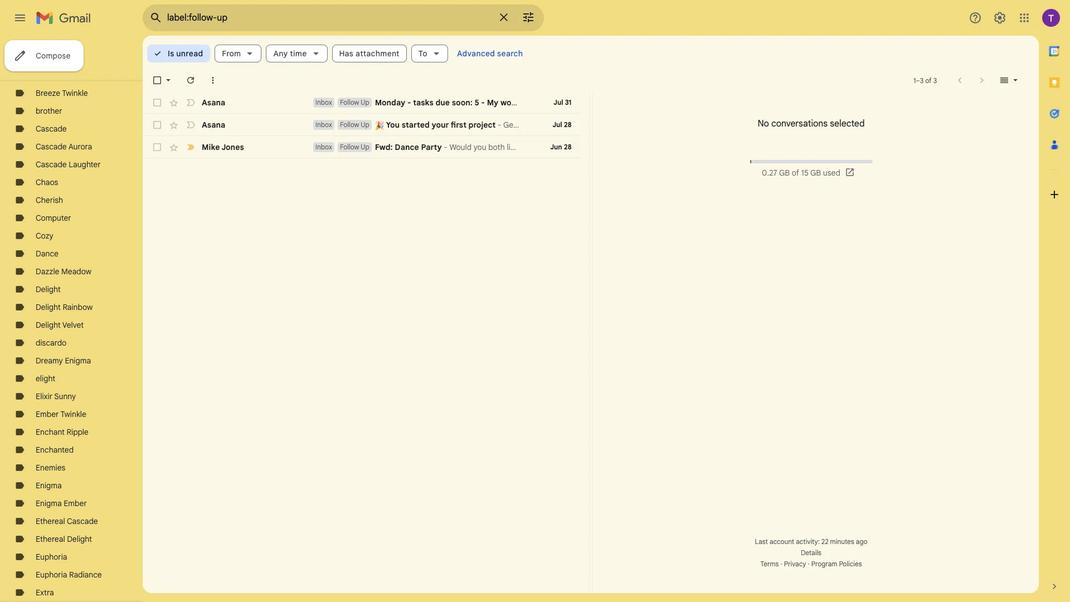 Task type: locate. For each thing, give the bounding box(es) containing it.
3 follow up from the top
[[340, 143, 369, 151]]

follow up left fwd:
[[340, 143, 369, 151]]

- right party
[[444, 142, 448, 152]]

inbox for fwd: dance party
[[316, 143, 332, 151]]

28
[[564, 120, 572, 129], [564, 143, 572, 151]]

follow left fwd:
[[340, 143, 359, 151]]

follow left monday
[[340, 98, 359, 106]]

policies
[[839, 560, 862, 568]]

2 vertical spatial enigma
[[36, 498, 62, 508]]

0 horizontal spatial of
[[792, 168, 799, 178]]

dreamy enigma
[[36, 356, 91, 366]]

ember
[[36, 409, 59, 419], [64, 498, 87, 508]]

3 right 1
[[920, 76, 924, 84]]

1 horizontal spatial ·
[[808, 560, 810, 568]]

0 horizontal spatial gb
[[779, 168, 790, 178]]

3 follow from the top
[[340, 143, 359, 151]]

1 vertical spatial up
[[361, 120, 369, 129]]

None checkbox
[[152, 97, 163, 108]]

elixir sunny
[[36, 391, 76, 401]]

asana up mike
[[202, 120, 225, 130]]

0 vertical spatial enigma
[[65, 356, 91, 366]]

0 horizontal spatial 3
[[920, 76, 924, 84]]

elight
[[36, 373, 55, 384]]

delight for delight link at the top of page
[[36, 284, 61, 294]]

up left 🎉 image
[[361, 120, 369, 129]]

1 euphoria from the top
[[36, 552, 67, 562]]

- right the 5
[[481, 98, 485, 108]]

euphoria down euphoria link at the left bottom of page
[[36, 570, 67, 580]]

2 vertical spatial follow up
[[340, 143, 369, 151]]

attachment
[[356, 48, 400, 59]]

advanced
[[457, 48, 495, 59]]

1 horizontal spatial dance
[[395, 142, 419, 152]]

0 vertical spatial up
[[361, 98, 369, 106]]

ethereal
[[36, 516, 65, 526], [36, 534, 65, 544]]

tab list
[[1039, 36, 1070, 562]]

extra link
[[36, 588, 54, 598]]

1 horizontal spatial of
[[925, 76, 932, 84]]

1 vertical spatial 28
[[564, 143, 572, 151]]

breeze twinkle
[[36, 88, 88, 98]]

-
[[407, 98, 411, 108], [481, 98, 485, 108], [496, 120, 503, 130], [444, 142, 448, 152]]

enchant
[[36, 427, 65, 437]]

unread
[[176, 48, 203, 59]]

1 vertical spatial asana
[[202, 120, 225, 130]]

elixir
[[36, 391, 52, 401]]

toggle split pane mode image
[[999, 75, 1010, 86]]

2 up from the top
[[361, 120, 369, 129]]

tasks
[[413, 98, 434, 108]]

cascade
[[36, 124, 67, 134], [36, 142, 67, 152], [36, 159, 67, 169], [67, 516, 98, 526]]

jul for jul 28
[[553, 120, 562, 129]]

delight velvet link
[[36, 320, 84, 330]]

settings image
[[993, 11, 1007, 25]]

0 vertical spatial ethereal
[[36, 516, 65, 526]]

row up 🎉 image
[[143, 91, 581, 114]]

conversations
[[771, 118, 828, 129]]

aurora
[[68, 142, 92, 152]]

used
[[823, 168, 841, 178]]

cascade for cascade link
[[36, 124, 67, 134]]

delight up discardo link
[[36, 320, 61, 330]]

cascade laughter
[[36, 159, 101, 169]]

2 · from the left
[[808, 560, 810, 568]]

cascade for cascade aurora
[[36, 142, 67, 152]]

gmail image
[[36, 7, 96, 29]]

euphoria
[[36, 552, 67, 562], [36, 570, 67, 580]]

dance link
[[36, 249, 58, 259]]

none checkbox inside no conversations selected main content
[[152, 97, 163, 108]]

details
[[801, 549, 822, 557]]

inbox for monday - tasks due soon: 5 - my workspace
[[316, 98, 332, 106]]

dance
[[395, 142, 419, 152], [36, 249, 58, 259]]

twinkle right breeze
[[62, 88, 88, 98]]

jul for jul 31
[[554, 98, 563, 106]]

jones
[[221, 142, 244, 152]]

up left fwd:
[[361, 143, 369, 151]]

enigma down the enemies 'link'
[[36, 481, 62, 491]]

delight down ethereal cascade link
[[67, 534, 92, 544]]

· down details 'link'
[[808, 560, 810, 568]]

1 · from the left
[[781, 560, 782, 568]]

ethereal delight link
[[36, 534, 92, 544]]

1 follow up from the top
[[340, 98, 369, 106]]

ethereal cascade link
[[36, 516, 98, 526]]

enigma
[[65, 356, 91, 366], [36, 481, 62, 491], [36, 498, 62, 508]]

delight for delight rainbow
[[36, 302, 61, 312]]

euphoria radiance link
[[36, 570, 102, 580]]

follow up
[[340, 98, 369, 106], [340, 120, 369, 129], [340, 143, 369, 151]]

1 vertical spatial enigma
[[36, 481, 62, 491]]

enigma down enigma link
[[36, 498, 62, 508]]

ethereal up euphoria link at the left bottom of page
[[36, 534, 65, 544]]

dreamy
[[36, 356, 63, 366]]

follow for fwd: dance party
[[340, 143, 359, 151]]

any time button
[[266, 45, 328, 62]]

inbox
[[316, 98, 332, 106], [316, 120, 332, 129], [316, 143, 332, 151]]

euphoria radiance
[[36, 570, 102, 580]]

28 right jun
[[564, 143, 572, 151]]

1 asana from the top
[[202, 98, 225, 108]]

more image
[[207, 75, 219, 86]]

asana down the "more" icon
[[202, 98, 225, 108]]

1 vertical spatial follow up
[[340, 120, 369, 129]]

· right terms
[[781, 560, 782, 568]]

gb right 15
[[811, 168, 821, 178]]

1 vertical spatial twinkle
[[60, 409, 86, 419]]

2 inbox from the top
[[316, 120, 332, 129]]

1 vertical spatial follow
[[340, 120, 359, 129]]

0 horizontal spatial ember
[[36, 409, 59, 419]]

row up fwd:
[[143, 114, 581, 136]]

gb right the 0.27 on the right top
[[779, 168, 790, 178]]

advanced search options image
[[517, 6, 540, 28]]

monday
[[375, 98, 406, 108]]

jul
[[554, 98, 563, 106], [553, 120, 562, 129]]

1 inbox from the top
[[316, 98, 332, 106]]

None checkbox
[[152, 75, 163, 86], [152, 119, 163, 130], [152, 142, 163, 153], [152, 75, 163, 86], [152, 119, 163, 130], [152, 142, 163, 153]]

delight down delight link at the top of page
[[36, 302, 61, 312]]

brother
[[36, 106, 62, 116]]

last
[[755, 537, 768, 546]]

follow up for monday - tasks due soon: 5 - my workspace
[[340, 98, 369, 106]]

delight for delight velvet
[[36, 320, 61, 330]]

28 for asana
[[564, 120, 572, 129]]

terms
[[761, 560, 779, 568]]

1 3 from the left
[[920, 76, 924, 84]]

ethereal for ethereal cascade
[[36, 516, 65, 526]]

search
[[497, 48, 523, 59]]

my
[[487, 98, 499, 108]]

enigma right dreamy on the bottom of page
[[65, 356, 91, 366]]

has attachment button
[[332, 45, 407, 62]]

has
[[339, 48, 354, 59]]

euphoria down ethereal delight
[[36, 552, 67, 562]]

follow
[[340, 98, 359, 106], [340, 120, 359, 129], [340, 143, 359, 151]]

0 vertical spatial dance
[[395, 142, 419, 152]]

row down 🎉 image
[[143, 136, 581, 158]]

3 right – in the top of the page
[[933, 76, 937, 84]]

jul left 31
[[554, 98, 563, 106]]

elixir sunny link
[[36, 391, 76, 401]]

up left monday
[[361, 98, 369, 106]]

follow up left monday
[[340, 98, 369, 106]]

2 vertical spatial inbox
[[316, 143, 332, 151]]

0 vertical spatial euphoria
[[36, 552, 67, 562]]

computer
[[36, 213, 71, 223]]

twinkle up ripple
[[60, 409, 86, 419]]

1 ethereal from the top
[[36, 516, 65, 526]]

1 vertical spatial ember
[[64, 498, 87, 508]]

28 for mike jones
[[564, 143, 572, 151]]

follow up left 🎉 image
[[340, 120, 369, 129]]

1 up from the top
[[361, 98, 369, 106]]

ethereal down enigma ember link
[[36, 516, 65, 526]]

enchanted
[[36, 445, 74, 455]]

0.27 gb of 15 gb used
[[762, 168, 841, 178]]

0 vertical spatial jul
[[554, 98, 563, 106]]

2 28 from the top
[[564, 143, 572, 151]]

0 vertical spatial twinkle
[[62, 88, 88, 98]]

follow for monday - tasks due soon: 5 - my workspace
[[340, 98, 359, 106]]

2 vertical spatial up
[[361, 143, 369, 151]]

delight rainbow
[[36, 302, 93, 312]]

0 vertical spatial of
[[925, 76, 932, 84]]

radiance
[[69, 570, 102, 580]]

party
[[421, 142, 442, 152]]

of right – in the top of the page
[[925, 76, 932, 84]]

2 vertical spatial follow
[[340, 143, 359, 151]]

cozy link
[[36, 231, 53, 241]]

1 28 from the top
[[564, 120, 572, 129]]

1 vertical spatial ethereal
[[36, 534, 65, 544]]

·
[[781, 560, 782, 568], [808, 560, 810, 568]]

0 vertical spatial inbox
[[316, 98, 332, 106]]

jul 28
[[553, 120, 572, 129]]

twinkle
[[62, 88, 88, 98], [60, 409, 86, 419]]

asana
[[202, 98, 225, 108], [202, 120, 225, 130]]

dance up dazzle at the top of page
[[36, 249, 58, 259]]

2 euphoria from the top
[[36, 570, 67, 580]]

None search field
[[143, 4, 544, 31]]

euphoria link
[[36, 552, 67, 562]]

is unread
[[168, 48, 203, 59]]

ember up ethereal cascade link
[[64, 498, 87, 508]]

of left 15
[[792, 168, 799, 178]]

28 down 31
[[564, 120, 572, 129]]

0 vertical spatial asana
[[202, 98, 225, 108]]

due
[[436, 98, 450, 108]]

1 horizontal spatial gb
[[811, 168, 821, 178]]

cascade down brother link
[[36, 124, 67, 134]]

jul up jun
[[553, 120, 562, 129]]

0 horizontal spatial ·
[[781, 560, 782, 568]]

ember up enchant
[[36, 409, 59, 419]]

no conversations selected main content
[[143, 36, 1039, 593]]

2 ethereal from the top
[[36, 534, 65, 544]]

1 vertical spatial inbox
[[316, 120, 332, 129]]

program
[[811, 560, 837, 568]]

0 vertical spatial 28
[[564, 120, 572, 129]]

navigation
[[0, 36, 143, 602]]

0 vertical spatial follow
[[340, 98, 359, 106]]

cascade up ethereal delight
[[67, 516, 98, 526]]

up for monday - tasks due soon: 5 - my workspace
[[361, 98, 369, 106]]

delight rainbow link
[[36, 302, 93, 312]]

0 horizontal spatial dance
[[36, 249, 58, 259]]

Search mail text field
[[167, 12, 491, 23]]

no conversations selected
[[758, 118, 865, 129]]

1 follow from the top
[[340, 98, 359, 106]]

15
[[801, 168, 809, 178]]

delight down dazzle at the top of page
[[36, 284, 61, 294]]

cascade laughter link
[[36, 159, 101, 169]]

1 vertical spatial dance
[[36, 249, 58, 259]]

compose button
[[4, 40, 84, 71]]

3 inbox from the top
[[316, 143, 332, 151]]

any time
[[273, 48, 307, 59]]

1 horizontal spatial ember
[[64, 498, 87, 508]]

follow left 🎉 image
[[340, 120, 359, 129]]

main menu image
[[13, 11, 27, 25]]

no
[[758, 118, 769, 129]]

0 vertical spatial follow up
[[340, 98, 369, 106]]

navigation containing compose
[[0, 36, 143, 602]]

row
[[143, 91, 581, 114], [143, 114, 581, 136], [143, 136, 581, 158]]

2 row from the top
[[143, 114, 581, 136]]

cascade down cascade link
[[36, 142, 67, 152]]

2 gb from the left
[[811, 168, 821, 178]]

2 asana from the top
[[202, 120, 225, 130]]

cascade up the chaos "link"
[[36, 159, 67, 169]]

row containing mike jones
[[143, 136, 581, 158]]

1 vertical spatial jul
[[553, 120, 562, 129]]

1 horizontal spatial 3
[[933, 76, 937, 84]]

dance right fwd:
[[395, 142, 419, 152]]

1 vertical spatial euphoria
[[36, 570, 67, 580]]

3 row from the top
[[143, 136, 581, 158]]

0 vertical spatial ember
[[36, 409, 59, 419]]

3 up from the top
[[361, 143, 369, 151]]

delight
[[36, 284, 61, 294], [36, 302, 61, 312], [36, 320, 61, 330], [67, 534, 92, 544]]

activity:
[[796, 537, 820, 546]]



Task type: describe. For each thing, give the bounding box(es) containing it.
search mail image
[[146, 8, 166, 28]]

ethereal for ethereal delight
[[36, 534, 65, 544]]

fwd: dance party -
[[375, 142, 450, 152]]

jun
[[550, 143, 562, 151]]

ethereal cascade
[[36, 516, 98, 526]]

from
[[222, 48, 241, 59]]

support image
[[969, 11, 982, 25]]

cascade link
[[36, 124, 67, 134]]

ethereal delight
[[36, 534, 92, 544]]

compose
[[36, 51, 70, 61]]

enigma ember link
[[36, 498, 87, 508]]

discardo link
[[36, 338, 66, 348]]

delight velvet
[[36, 320, 84, 330]]

fwd:
[[375, 142, 393, 152]]

details link
[[801, 549, 822, 557]]

extra
[[36, 588, 54, 598]]

1 vertical spatial of
[[792, 168, 799, 178]]

twinkle for ember twinkle
[[60, 409, 86, 419]]

2 3 from the left
[[933, 76, 937, 84]]

first
[[451, 120, 467, 130]]

enigma ember
[[36, 498, 87, 508]]

euphoria for euphoria radiance
[[36, 570, 67, 580]]

to button
[[411, 45, 448, 62]]

enemies
[[36, 463, 65, 473]]

cascade aurora link
[[36, 142, 92, 152]]

31
[[565, 98, 572, 106]]

chaos
[[36, 177, 58, 187]]

minutes
[[830, 537, 854, 546]]

laughter
[[69, 159, 101, 169]]

is unread button
[[147, 45, 210, 62]]

refresh image
[[185, 75, 196, 86]]

enigma for enigma ember
[[36, 498, 62, 508]]

account
[[770, 537, 794, 546]]

ember twinkle
[[36, 409, 86, 419]]

dazzle meadow
[[36, 266, 91, 276]]

dance inside 'navigation'
[[36, 249, 58, 259]]

mike jones
[[202, 142, 244, 152]]

enigma for enigma link
[[36, 481, 62, 491]]

delight link
[[36, 284, 61, 294]]

follow link to manage storage image
[[845, 167, 856, 178]]

cascade for cascade laughter
[[36, 159, 67, 169]]

mike
[[202, 142, 220, 152]]

time
[[290, 48, 307, 59]]

- down my
[[496, 120, 503, 130]]

chaos link
[[36, 177, 58, 187]]

cherish
[[36, 195, 63, 205]]

dazzle meadow link
[[36, 266, 91, 276]]

0.27
[[762, 168, 777, 178]]

privacy link
[[784, 560, 806, 568]]

breeze twinkle link
[[36, 88, 88, 98]]

has attachment
[[339, 48, 400, 59]]

enchanted link
[[36, 445, 74, 455]]

terms link
[[761, 560, 779, 568]]

enchant ripple
[[36, 427, 88, 437]]

22
[[822, 537, 829, 546]]

asana for second row
[[202, 120, 225, 130]]

you
[[386, 120, 400, 130]]

computer link
[[36, 213, 71, 223]]

5
[[475, 98, 479, 108]]

euphoria for euphoria link at the left bottom of page
[[36, 552, 67, 562]]

program policies link
[[811, 560, 862, 568]]

ember twinkle link
[[36, 409, 86, 419]]

2 follow from the top
[[340, 120, 359, 129]]

enigma link
[[36, 481, 62, 491]]

follow up for fwd: dance party
[[340, 143, 369, 151]]

velvet
[[62, 320, 84, 330]]

1 – 3 of 3
[[914, 76, 937, 84]]

you started your first project
[[384, 120, 496, 130]]

- left tasks
[[407, 98, 411, 108]]

advanced search button
[[453, 43, 528, 64]]

advanced search
[[457, 48, 523, 59]]

dreamy enigma link
[[36, 356, 91, 366]]

soon:
[[452, 98, 473, 108]]

asana for third row from the bottom of the no conversations selected main content
[[202, 98, 225, 108]]

2 follow up from the top
[[340, 120, 369, 129]]

to
[[419, 48, 428, 59]]

is
[[168, 48, 174, 59]]

up for fwd: dance party
[[361, 143, 369, 151]]

1 gb from the left
[[779, 168, 790, 178]]

twinkle for breeze twinkle
[[62, 88, 88, 98]]

jun 28
[[550, 143, 572, 151]]

1 row from the top
[[143, 91, 581, 114]]

🎉 image
[[375, 121, 384, 130]]

1
[[914, 76, 916, 84]]

ago
[[856, 537, 868, 546]]

jul 31
[[554, 98, 572, 106]]

dance inside row
[[395, 142, 419, 152]]

enemies link
[[36, 463, 65, 473]]

–
[[916, 76, 920, 84]]

breeze
[[36, 88, 60, 98]]

clear search image
[[493, 6, 515, 28]]

sunny
[[54, 391, 76, 401]]



Task type: vqa. For each thing, say whether or not it's contained in the screenshot.
2 inside Labels navigation
no



